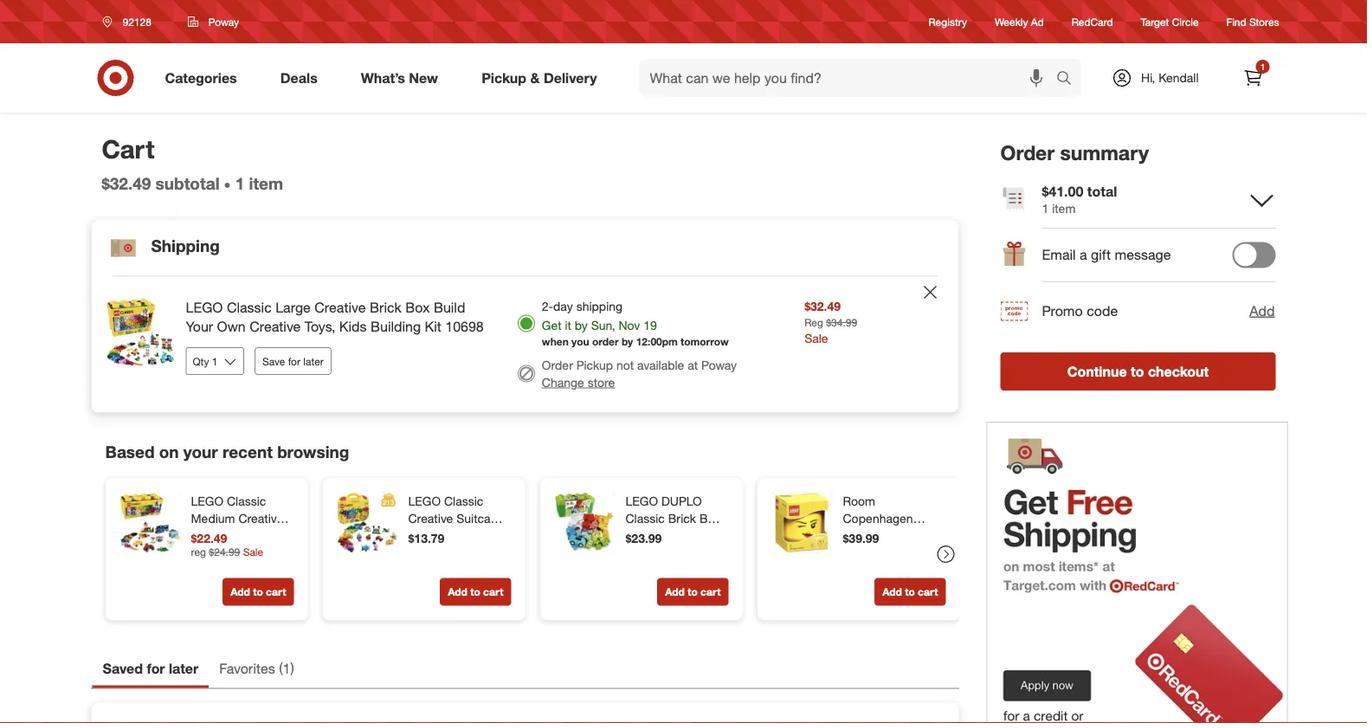 Task type: describe. For each thing, give the bounding box(es) containing it.
box for lego classic medium creative brick box building toys for creative play, kids creative kit 10696
[[222, 528, 244, 543]]

sale for $22.49
[[243, 546, 263, 559]]

circle
[[1172, 15, 1199, 28]]

pickup & delivery
[[482, 69, 597, 86]]

plastic
[[886, 545, 922, 560]]

pickup & delivery link
[[467, 59, 619, 97]]

lego classic creative suitcase 10713 link
[[408, 492, 508, 543]]

cart for room copenhagen lego large 9 x 10 inch plastic storage head | winking
[[918, 585, 938, 598]]

classic inside 'lego duplo classic brick box building set 10913'
[[626, 510, 665, 526]]

classic for medium
[[227, 493, 266, 508]]

find stores link
[[1227, 14, 1279, 29]]

92128
[[123, 15, 151, 28]]

for for save for later
[[288, 355, 300, 368]]

x
[[923, 528, 929, 543]]

brick for lego classic medium creative brick box building toys for creative play, kids creative kit 10696
[[191, 528, 219, 543]]

cart for lego classic creative suitcase 10713
[[483, 585, 504, 598]]

10713
[[408, 528, 442, 543]]

$41.00 total 1 item
[[1042, 182, 1117, 216]]

not
[[616, 357, 634, 372]]

recent
[[223, 442, 273, 462]]

weekly ad link
[[995, 14, 1044, 29]]

(
[[279, 660, 283, 677]]

registry
[[929, 15, 967, 28]]

toys,
[[305, 318, 335, 335]]

lego classic large creative brick box build your own creative toys, kids building kit 10698 image
[[106, 297, 175, 367]]

target circle link
[[1141, 14, 1199, 29]]

email
[[1042, 246, 1076, 263]]

summary
[[1060, 140, 1149, 165]]

)
[[290, 660, 294, 677]]

continue to checkout
[[1067, 363, 1209, 379]]

a
[[1080, 246, 1087, 263]]

room
[[843, 493, 875, 508]]

find stores
[[1227, 15, 1279, 28]]

medium
[[191, 510, 235, 526]]

winking
[[843, 580, 886, 595]]

kids for creative
[[191, 580, 215, 595]]

room copenhagen lego large 9 x 10 inch plastic storage head | winking link
[[843, 492, 943, 595]]

add for lego duplo classic brick box building set 10913
[[665, 585, 685, 598]]

cart inside button
[[266, 585, 286, 598]]

kit for creative
[[267, 580, 281, 595]]

10696
[[191, 597, 225, 612]]

copenhagen
[[843, 510, 913, 526]]

what's new link
[[346, 59, 460, 97]]

box inside 'lego duplo classic brick box building set 10913'
[[700, 510, 721, 526]]

saved for later link
[[92, 652, 209, 688]]

to for lego duplo classic brick box building set 10913
[[688, 585, 698, 598]]

2-day shipping get it by sun, nov 19 when you order by 12:00pm tomorrow
[[542, 298, 729, 348]]

to inside add to cart button
[[253, 585, 263, 598]]

promo code
[[1042, 302, 1118, 319]]

set
[[673, 528, 691, 543]]

$32.49 for reg
[[805, 298, 841, 313]]

email a gift message
[[1042, 246, 1171, 263]]

saved for later
[[103, 660, 198, 677]]

ad
[[1031, 15, 1044, 28]]

add button
[[1249, 300, 1276, 321]]

building inside 'lego duplo classic brick box building set 10913'
[[626, 528, 670, 543]]

save for later
[[262, 355, 324, 368]]

poway inside order pickup not available at poway change store
[[701, 357, 737, 372]]

later for saved for later
[[169, 660, 198, 677]]

creative up toys,
[[315, 299, 366, 316]]

deals
[[280, 69, 318, 86]]

$24.99
[[209, 546, 240, 559]]

lego for lego classic creative suitcase 10713
[[408, 493, 441, 508]]

hi,
[[1141, 70, 1155, 85]]

lego for lego classic large creative brick box build your own creative toys, kids building kit 10698
[[186, 299, 223, 316]]

nov
[[619, 317, 640, 332]]

order
[[592, 335, 619, 348]]

box for lego classic large creative brick box build your own creative toys, kids building kit 10698
[[405, 299, 430, 316]]

based
[[105, 442, 155, 462]]

toys
[[238, 545, 262, 560]]

$34.99
[[826, 316, 857, 329]]

1 link
[[1234, 59, 1272, 97]]

add inside add button
[[1250, 302, 1275, 319]]

to inside continue to checkout button
[[1131, 363, 1144, 379]]

creative inside lego classic creative suitcase 10713
[[408, 510, 453, 526]]

it
[[565, 317, 571, 332]]

categories
[[165, 69, 237, 86]]

reg
[[191, 546, 206, 559]]

save
[[262, 355, 285, 368]]

kids for building
[[339, 318, 367, 335]]

lego for lego classic medium creative brick box building toys for creative play, kids creative kit 10696
[[191, 493, 223, 508]]

$22.49
[[191, 530, 227, 546]]

1 inside $41.00 total 1 item
[[1042, 201, 1049, 216]]

new
[[409, 69, 438, 86]]

later for save for later
[[303, 355, 324, 368]]

saved
[[103, 660, 143, 677]]

0 horizontal spatial by
[[575, 317, 588, 332]]

$39.99
[[843, 530, 879, 546]]

kendall
[[1159, 70, 1199, 85]]

0 vertical spatial pickup
[[482, 69, 527, 86]]

creative down $24.99 in the left bottom of the page
[[191, 562, 236, 578]]

What can we help you find? suggestions appear below search field
[[640, 59, 1061, 97]]

redcard
[[1072, 15, 1113, 28]]

duplo
[[662, 493, 702, 508]]

categories link
[[150, 59, 259, 97]]

add for lego classic creative suitcase 10713
[[448, 585, 468, 598]]

creative up save
[[250, 318, 301, 335]]

10
[[843, 545, 856, 560]]

play,
[[239, 562, 264, 578]]

get
[[542, 317, 562, 332]]

deals link
[[266, 59, 339, 97]]

0 horizontal spatial item
[[249, 173, 283, 193]]

change
[[542, 374, 584, 390]]

at
[[688, 357, 698, 372]]

poway inside poway dropdown button
[[209, 15, 239, 28]]



Task type: locate. For each thing, give the bounding box(es) containing it.
2 cart from the left
[[483, 585, 504, 598]]

kids inside lego classic medium creative brick box building toys for creative play, kids creative kit 10696
[[191, 580, 215, 595]]

2 vertical spatial for
[[147, 660, 165, 677]]

10698
[[445, 318, 484, 335]]

tomorrow
[[681, 335, 729, 348]]

1 item
[[235, 173, 283, 193]]

kids up 10696
[[191, 580, 215, 595]]

4 cart from the left
[[918, 585, 938, 598]]

2 horizontal spatial building
[[626, 528, 670, 543]]

brick inside lego classic medium creative brick box building toys for creative play, kids creative kit 10696
[[191, 528, 219, 543]]

2 vertical spatial brick
[[191, 528, 219, 543]]

0 horizontal spatial building
[[191, 545, 235, 560]]

1 horizontal spatial order
[[1001, 140, 1055, 165]]

sale inside $32.49 reg $34.99 sale
[[805, 330, 828, 346]]

$41.00
[[1042, 182, 1084, 199]]

classic inside lego classic large creative brick box build your own creative toys, kids building kit 10698
[[227, 299, 272, 316]]

0 horizontal spatial kids
[[191, 580, 215, 595]]

1 down $41.00
[[1042, 201, 1049, 216]]

2 horizontal spatial box
[[700, 510, 721, 526]]

poway up categories link
[[209, 15, 239, 28]]

1 horizontal spatial poway
[[701, 357, 737, 372]]

checkout
[[1148, 363, 1209, 379]]

$32.49 for subtotal
[[102, 173, 151, 193]]

$23.99
[[626, 530, 662, 546]]

$13.79
[[408, 530, 445, 546]]

hi, kendall
[[1141, 70, 1199, 85]]

0 horizontal spatial for
[[147, 660, 165, 677]]

lego up 10
[[843, 528, 876, 543]]

0 horizontal spatial order
[[542, 357, 573, 372]]

10913
[[626, 545, 659, 560]]

order up change
[[542, 357, 573, 372]]

1 horizontal spatial pickup
[[576, 357, 613, 372]]

order
[[1001, 140, 1055, 165], [542, 357, 573, 372]]

to down head
[[905, 585, 915, 598]]

0 horizontal spatial brick
[[191, 528, 219, 543]]

box inside lego classic medium creative brick box building toys for creative play, kids creative kit 10696
[[222, 528, 244, 543]]

add to cart button for lego classic medium creative brick box building toys for creative play, kids creative kit 10696
[[223, 578, 294, 606]]

for inside lego classic medium creative brick box building toys for creative play, kids creative kit 10696
[[266, 545, 280, 560]]

2 horizontal spatial for
[[288, 355, 300, 368]]

poway right at
[[701, 357, 737, 372]]

gift
[[1091, 246, 1111, 263]]

$32.49 up reg
[[805, 298, 841, 313]]

pickup inside order pickup not available at poway change store
[[576, 357, 613, 372]]

available
[[637, 357, 684, 372]]

get free shipping on hundreds of thousands of items* with target redcard. apply now for a credit or debit redcard. *some restrictions apply. image
[[987, 421, 1288, 723]]

to inside $13.79 add to cart
[[470, 585, 480, 598]]

day
[[553, 298, 573, 313]]

pickup left &
[[482, 69, 527, 86]]

item inside $41.00 total 1 item
[[1052, 201, 1076, 216]]

kit
[[425, 318, 441, 335], [267, 580, 281, 595]]

box left the build
[[405, 299, 430, 316]]

3 add to cart button from the left
[[657, 578, 729, 606]]

save for later button
[[255, 347, 332, 375]]

2 vertical spatial building
[[191, 545, 235, 560]]

1 horizontal spatial for
[[266, 545, 280, 560]]

1 down the stores
[[1261, 61, 1265, 72]]

brick up set
[[668, 510, 696, 526]]

0 vertical spatial order
[[1001, 140, 1055, 165]]

classic inside lego classic creative suitcase 10713
[[444, 493, 483, 508]]

classic up own
[[227, 299, 272, 316]]

1 vertical spatial by
[[622, 335, 633, 348]]

1 right favorites in the bottom of the page
[[283, 660, 290, 677]]

kit inside lego classic large creative brick box build your own creative toys, kids building kit 10698
[[425, 318, 441, 335]]

sun,
[[591, 317, 615, 332]]

1 vertical spatial pickup
[[576, 357, 613, 372]]

2 add to cart button from the left
[[440, 578, 511, 606]]

room copenhagen lego large 9 x 10 inch plastic storage head | winking
[[843, 493, 929, 595]]

classic up suitcase
[[444, 493, 483, 508]]

0 vertical spatial large
[[276, 299, 311, 316]]

1 vertical spatial large
[[879, 528, 910, 543]]

order pickup not available at poway change store
[[542, 357, 737, 390]]

to inside $39.99 add to cart
[[905, 585, 915, 598]]

brick
[[370, 299, 402, 316], [668, 510, 696, 526], [191, 528, 219, 543]]

lego up your
[[186, 299, 223, 316]]

item down $41.00
[[1052, 201, 1076, 216]]

cart
[[266, 585, 286, 598], [483, 585, 504, 598], [701, 585, 721, 598], [918, 585, 938, 598]]

sale inside $22.49 reg $24.99 sale
[[243, 546, 263, 559]]

for for saved for later
[[147, 660, 165, 677]]

$32.49
[[102, 173, 151, 193], [805, 298, 841, 313]]

1 horizontal spatial building
[[371, 318, 421, 335]]

box inside lego classic large creative brick box build your own creative toys, kids building kit 10698
[[405, 299, 430, 316]]

for inside saved for later link
[[147, 660, 165, 677]]

later right saved on the left bottom of page
[[169, 660, 198, 677]]

what's new
[[361, 69, 438, 86]]

1 vertical spatial sale
[[243, 546, 263, 559]]

add to cart button
[[223, 578, 294, 606], [440, 578, 511, 606], [657, 578, 729, 606], [875, 578, 946, 606]]

add to cart
[[230, 585, 286, 598]]

0 vertical spatial poway
[[209, 15, 239, 28]]

creative up 10713
[[408, 510, 453, 526]]

later inside saved for later link
[[169, 660, 198, 677]]

classic for large
[[227, 299, 272, 316]]

room copenhagen lego large 9 x 10 inch plastic storage head | winking image
[[772, 492, 833, 553], [772, 492, 833, 553]]

you
[[572, 335, 589, 348]]

0 horizontal spatial $32.49
[[102, 173, 151, 193]]

kit inside lego classic medium creative brick box building toys for creative play, kids creative kit 10696
[[267, 580, 281, 595]]

sale down reg
[[805, 330, 828, 346]]

large up toys,
[[276, 299, 311, 316]]

kit for building
[[425, 318, 441, 335]]

classic up medium
[[227, 493, 266, 508]]

0 vertical spatial kit
[[425, 318, 441, 335]]

change store button
[[542, 374, 615, 391]]

what's
[[361, 69, 405, 86]]

lego classic creative suitcase 10713
[[408, 493, 503, 543]]

0 horizontal spatial large
[[276, 299, 311, 316]]

add to cart button down set
[[657, 578, 729, 606]]

delivery
[[544, 69, 597, 86]]

1 horizontal spatial sale
[[805, 330, 828, 346]]

add to cart button for lego classic creative suitcase 10713
[[440, 578, 511, 606]]

favorites ( 1 )
[[219, 660, 294, 677]]

sale
[[805, 330, 828, 346], [243, 546, 263, 559]]

pickup
[[482, 69, 527, 86], [576, 357, 613, 372]]

$39.99 add to cart
[[843, 530, 938, 598]]

1 vertical spatial item
[[1052, 201, 1076, 216]]

search button
[[1049, 59, 1090, 100]]

0 vertical spatial kids
[[339, 318, 367, 335]]

later inside save for later button
[[303, 355, 324, 368]]

0 vertical spatial building
[[371, 318, 421, 335]]

lego classic creative suitcase 10713 image
[[337, 492, 398, 553], [337, 492, 398, 553]]

large inside lego classic large creative brick box build your own creative toys, kids building kit 10698
[[276, 299, 311, 316]]

box down "duplo"
[[700, 510, 721, 526]]

reg
[[805, 316, 823, 329]]

0 horizontal spatial kit
[[267, 580, 281, 595]]

1 horizontal spatial box
[[405, 299, 430, 316]]

on
[[159, 442, 179, 462]]

add inside add to cart button
[[230, 585, 250, 598]]

for right saved on the left bottom of page
[[147, 660, 165, 677]]

1 right subtotal
[[235, 173, 244, 193]]

for inside save for later button
[[288, 355, 300, 368]]

to down set
[[688, 585, 698, 598]]

2 horizontal spatial brick
[[668, 510, 696, 526]]

building inside lego classic large creative brick box build your own creative toys, kids building kit 10698
[[371, 318, 421, 335]]

1 horizontal spatial kit
[[425, 318, 441, 335]]

classic inside lego classic medium creative brick box building toys for creative play, kids creative kit 10696
[[227, 493, 266, 508]]

add to cart button for lego duplo classic brick box building set 10913
[[657, 578, 729, 606]]

$32.49 reg $34.99 sale
[[805, 298, 857, 346]]

cart item ready to fulfill group
[[92, 277, 958, 412]]

2 vertical spatial box
[[222, 528, 244, 543]]

lego inside 'lego duplo classic brick box building set 10913'
[[626, 493, 658, 508]]

lego classic large creative brick box build your own creative toys, kids building kit 10698 link
[[186, 297, 490, 337]]

when
[[542, 335, 569, 348]]

to for room copenhagen lego large 9 x 10 inch plastic storage head | winking
[[905, 585, 915, 598]]

subtotal
[[156, 173, 220, 193]]

lego classic large creative brick box build your own creative toys, kids building kit 10698
[[186, 299, 484, 335]]

creative up the toys at the left of the page
[[238, 510, 283, 526]]

1 vertical spatial kit
[[267, 580, 281, 595]]

cart for lego duplo classic brick box building set 10913
[[701, 585, 721, 598]]

browsing
[[277, 442, 349, 462]]

0 horizontal spatial box
[[222, 528, 244, 543]]

0 vertical spatial for
[[288, 355, 300, 368]]

box up $24.99 in the left bottom of the page
[[222, 528, 244, 543]]

lego classic medium creative brick box building toys for creative play, kids creative kit 10696 image
[[120, 492, 181, 553], [120, 492, 181, 553]]

0 horizontal spatial pickup
[[482, 69, 527, 86]]

for right the toys at the left of the page
[[266, 545, 280, 560]]

to down suitcase
[[470, 585, 480, 598]]

lego inside room copenhagen lego large 9 x 10 inch plastic storage head | winking
[[843, 528, 876, 543]]

1 cart from the left
[[266, 585, 286, 598]]

0 horizontal spatial later
[[169, 660, 198, 677]]

add to cart button for room copenhagen lego large 9 x 10 inch plastic storage head | winking
[[875, 578, 946, 606]]

lego up medium
[[191, 493, 223, 508]]

0 horizontal spatial sale
[[243, 546, 263, 559]]

kids right toys,
[[339, 318, 367, 335]]

brick left the build
[[370, 299, 402, 316]]

brick inside lego classic large creative brick box build your own creative toys, kids building kit 10698
[[370, 299, 402, 316]]

1 vertical spatial building
[[626, 528, 670, 543]]

lego duplo classic brick box building set 10913 link
[[626, 492, 725, 560]]

head
[[889, 562, 918, 578]]

shipping
[[576, 298, 623, 313]]

to down 'play,'
[[253, 585, 263, 598]]

continue
[[1067, 363, 1127, 379]]

later down toys,
[[303, 355, 324, 368]]

item right subtotal
[[249, 173, 283, 193]]

item
[[249, 173, 283, 193], [1052, 201, 1076, 216]]

classic up $23.99
[[626, 510, 665, 526]]

your
[[183, 442, 218, 462]]

1 vertical spatial $32.49
[[805, 298, 841, 313]]

total
[[1087, 182, 1117, 199]]

1 vertical spatial for
[[266, 545, 280, 560]]

by right the it at the top left of the page
[[575, 317, 588, 332]]

1 horizontal spatial $32.49
[[805, 298, 841, 313]]

large up plastic
[[879, 528, 910, 543]]

lego inside lego classic creative suitcase 10713
[[408, 493, 441, 508]]

&
[[530, 69, 540, 86]]

store
[[588, 374, 615, 390]]

1 horizontal spatial brick
[[370, 299, 402, 316]]

add to cart button down head
[[875, 578, 946, 606]]

0 vertical spatial item
[[249, 173, 283, 193]]

$32.49 subtotal
[[102, 173, 220, 193]]

to inside $23.99 add to cart
[[688, 585, 698, 598]]

3 cart from the left
[[701, 585, 721, 598]]

classic for creative
[[444, 493, 483, 508]]

add for room copenhagen lego large 9 x 10 inch plastic storage head | winking
[[882, 585, 902, 598]]

$22.49 reg $24.99 sale
[[191, 530, 263, 559]]

92128 button
[[91, 6, 170, 37]]

weekly ad
[[995, 15, 1044, 28]]

order inside order pickup not available at poway change store
[[542, 357, 573, 372]]

to right continue
[[1131, 363, 1144, 379]]

lego inside lego classic medium creative brick box building toys for creative play, kids creative kit 10696
[[191, 493, 223, 508]]

order up $41.00
[[1001, 140, 1055, 165]]

poway button
[[177, 6, 250, 37]]

creative down 'play,'
[[218, 580, 263, 595]]

sale for $32.49
[[805, 330, 828, 346]]

large inside room copenhagen lego large 9 x 10 inch plastic storage head | winking
[[879, 528, 910, 543]]

1 horizontal spatial later
[[303, 355, 324, 368]]

0 vertical spatial $32.49
[[102, 173, 151, 193]]

0 vertical spatial box
[[405, 299, 430, 316]]

add inside $23.99 add to cart
[[665, 585, 685, 598]]

0 vertical spatial brick
[[370, 299, 402, 316]]

order for order summary
[[1001, 140, 1055, 165]]

order for order pickup not available at poway change store
[[542, 357, 573, 372]]

code
[[1087, 302, 1118, 319]]

cart inside $39.99 add to cart
[[918, 585, 938, 598]]

promo
[[1042, 302, 1083, 319]]

add to cart button down 'play,'
[[223, 578, 294, 606]]

1 vertical spatial poway
[[701, 357, 737, 372]]

cart
[[102, 133, 155, 164]]

1 horizontal spatial item
[[1052, 201, 1076, 216]]

1 horizontal spatial kids
[[339, 318, 367, 335]]

brick up reg
[[191, 528, 219, 543]]

cart inside $13.79 add to cart
[[483, 585, 504, 598]]

$32.49 down cart
[[102, 173, 151, 193]]

to
[[1131, 363, 1144, 379], [253, 585, 263, 598], [470, 585, 480, 598], [688, 585, 698, 598], [905, 585, 915, 598]]

None radio
[[518, 315, 535, 332]]

1 vertical spatial kids
[[191, 580, 215, 595]]

1 horizontal spatial large
[[879, 528, 910, 543]]

cart inside $23.99 add to cart
[[701, 585, 721, 598]]

order summary
[[1001, 140, 1149, 165]]

lego duplo classic brick box building set 10913 image
[[555, 492, 615, 553], [555, 492, 615, 553]]

12:00pm
[[636, 335, 678, 348]]

by down nov
[[622, 335, 633, 348]]

0 vertical spatial by
[[575, 317, 588, 332]]

add inside $39.99 add to cart
[[882, 585, 902, 598]]

sale up 'play,'
[[243, 546, 263, 559]]

add to cart button down $13.79
[[440, 578, 511, 606]]

lego for lego duplo classic brick box building set 10913
[[626, 493, 658, 508]]

0 horizontal spatial poway
[[209, 15, 239, 28]]

1 add to cart button from the left
[[223, 578, 294, 606]]

0 vertical spatial sale
[[805, 330, 828, 346]]

to for lego classic creative suitcase 10713
[[470, 585, 480, 598]]

search
[[1049, 71, 1090, 88]]

add inside $13.79 add to cart
[[448, 585, 468, 598]]

brick for lego classic large creative brick box build your own creative toys, kids building kit 10698
[[370, 299, 402, 316]]

pickup up store
[[576, 357, 613, 372]]

lego inside lego classic large creative brick box build your own creative toys, kids building kit 10698
[[186, 299, 223, 316]]

for right save
[[288, 355, 300, 368]]

kids inside lego classic large creative brick box build your own creative toys, kids building kit 10698
[[339, 318, 367, 335]]

lego up $23.99
[[626, 493, 658, 508]]

1 horizontal spatial by
[[622, 335, 633, 348]]

1 vertical spatial brick
[[668, 510, 696, 526]]

box
[[405, 299, 430, 316], [700, 510, 721, 526], [222, 528, 244, 543]]

$23.99 add to cart
[[626, 530, 721, 598]]

own
[[217, 318, 246, 335]]

brick inside 'lego duplo classic brick box building set 10913'
[[668, 510, 696, 526]]

find
[[1227, 15, 1247, 28]]

stores
[[1249, 15, 1279, 28]]

1 vertical spatial later
[[169, 660, 198, 677]]

message
[[1115, 246, 1171, 263]]

4 add to cart button from the left
[[875, 578, 946, 606]]

building inside lego classic medium creative brick box building toys for creative play, kids creative kit 10696
[[191, 545, 235, 560]]

continue to checkout button
[[1001, 352, 1276, 390]]

not available radio
[[518, 365, 535, 382]]

lego up 10713
[[408, 493, 441, 508]]

1 vertical spatial order
[[542, 357, 573, 372]]

1 vertical spatial box
[[700, 510, 721, 526]]

0 vertical spatial later
[[303, 355, 324, 368]]

9
[[913, 528, 920, 543]]

$32.49 inside $32.49 reg $34.99 sale
[[805, 298, 841, 313]]



Task type: vqa. For each thing, say whether or not it's contained in the screenshot.
the Featured
no



